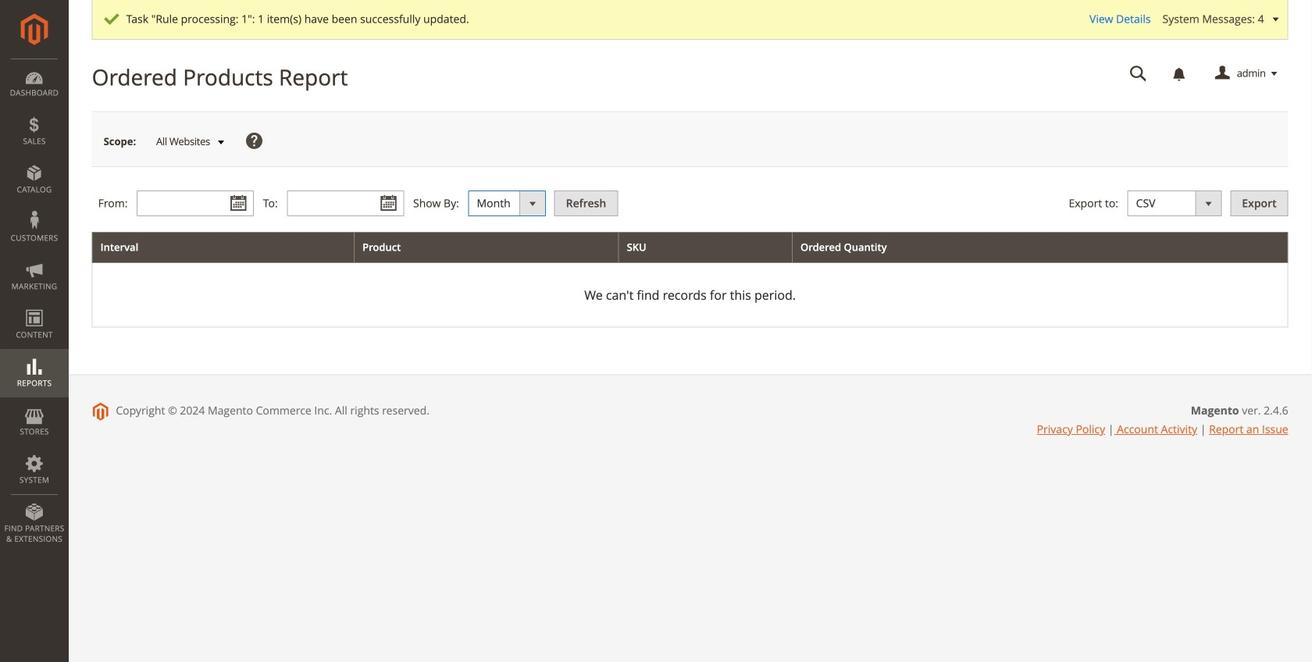 Task type: locate. For each thing, give the bounding box(es) containing it.
None text field
[[1119, 60, 1158, 87], [287, 191, 404, 217], [1119, 60, 1158, 87], [287, 191, 404, 217]]

menu bar
[[0, 59, 69, 552]]

None text field
[[137, 191, 254, 217]]



Task type: describe. For each thing, give the bounding box(es) containing it.
magento admin panel image
[[21, 13, 48, 45]]



